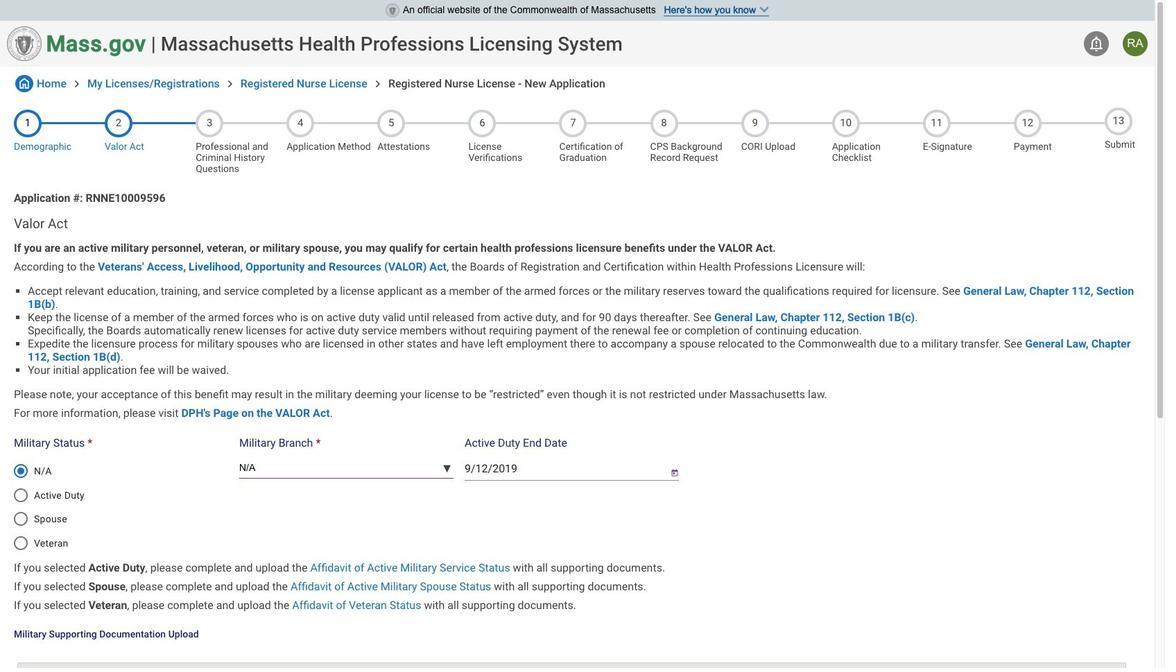 Task type: locate. For each thing, give the bounding box(es) containing it.
massachusetts state seal image
[[7, 26, 42, 61]]

1 vertical spatial heading
[[14, 216, 1141, 232]]

no color image
[[15, 75, 33, 92]]

heading
[[161, 32, 623, 55], [14, 216, 1141, 232]]

massachusetts state seal image
[[386, 3, 400, 17]]

None field
[[465, 456, 660, 481]]

no color image
[[1088, 35, 1105, 52], [70, 77, 84, 91], [223, 77, 237, 91], [371, 77, 385, 91]]

option group
[[6, 454, 235, 560]]



Task type: describe. For each thing, give the bounding box(es) containing it.
0 vertical spatial heading
[[161, 32, 623, 55]]



Task type: vqa. For each thing, say whether or not it's contained in the screenshot.
text field
no



